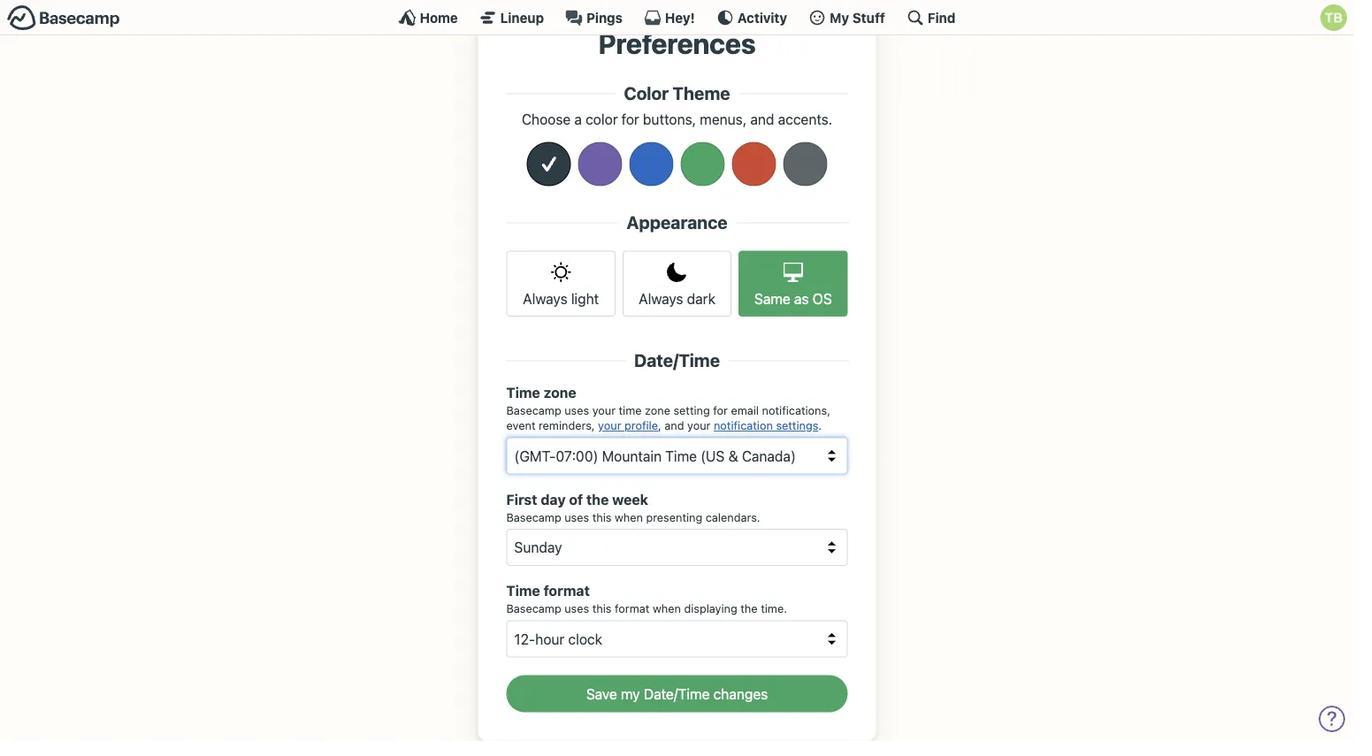 Task type: describe. For each thing, give the bounding box(es) containing it.
always for always dark
[[639, 291, 683, 308]]

your down time
[[598, 419, 621, 432]]

notification settings link
[[714, 419, 818, 432]]

,
[[658, 419, 661, 432]]

light
[[571, 291, 599, 308]]

pings
[[586, 10, 623, 25]]

theme
[[673, 83, 730, 104]]

time format basecamp uses this format when displaying the time.
[[506, 583, 787, 616]]

the inside time format basecamp uses this format when displaying the time.
[[741, 602, 758, 616]]

find button
[[906, 9, 956, 27]]

time for time zone
[[506, 385, 540, 402]]

settings
[[776, 419, 818, 432]]

first day of the week basecamp uses this when presenting calendars.
[[506, 491, 760, 524]]

activity link
[[716, 9, 787, 27]]

main element
[[0, 0, 1354, 35]]

os
[[813, 291, 832, 308]]

notifications,
[[762, 404, 830, 418]]

and inside color theme choose a color for buttons, menus, and accents.
[[750, 111, 774, 128]]

always dark button
[[623, 251, 732, 317]]

my stuff
[[830, 10, 885, 25]]

basecamp uses your time zone setting for email notifications, event reminders,
[[506, 404, 830, 432]]

time.
[[761, 602, 787, 616]]

reminders,
[[539, 419, 595, 432]]

profile
[[624, 419, 658, 432]]

event
[[506, 419, 536, 432]]

menus,
[[700, 111, 747, 128]]

hey! button
[[644, 9, 695, 27]]

when inside the first day of the week basecamp uses this when presenting calendars.
[[615, 511, 643, 524]]

your profile ,             and your notification settings .
[[598, 419, 822, 432]]

appearance
[[627, 212, 728, 233]]

find
[[928, 10, 956, 25]]

notification
[[714, 419, 773, 432]]

basecamp inside the first day of the week basecamp uses this when presenting calendars.
[[506, 511, 561, 524]]

color theme choose a color for buttons, menus, and accents.
[[522, 83, 832, 128]]

basecamp inside basecamp uses your time zone setting for email notifications, event reminders,
[[506, 404, 561, 418]]

home
[[420, 10, 458, 25]]

your profile link
[[598, 419, 658, 432]]

basecamp inside time format basecamp uses this format when displaying the time.
[[506, 602, 561, 616]]

lineup
[[500, 10, 544, 25]]

uses inside time format basecamp uses this format when displaying the time.
[[564, 602, 589, 616]]

always for always light
[[523, 291, 567, 308]]

when inside time format basecamp uses this format when displaying the time.
[[653, 602, 681, 616]]

your inside basecamp uses your time zone setting for email notifications, event reminders,
[[592, 404, 616, 418]]

home link
[[399, 9, 458, 27]]

color
[[586, 111, 618, 128]]

for inside color theme choose a color for buttons, menus, and accents.
[[622, 111, 639, 128]]

this inside the first day of the week basecamp uses this when presenting calendars.
[[592, 511, 612, 524]]

choose
[[522, 111, 571, 128]]

same
[[754, 291, 791, 308]]

preferences
[[598, 27, 756, 61]]

my
[[830, 10, 849, 25]]

my stuff button
[[809, 9, 885, 27]]

time zone
[[506, 385, 577, 402]]



Task type: vqa. For each thing, say whether or not it's contained in the screenshot.
bottom and
yes



Task type: locate. For each thing, give the bounding box(es) containing it.
week
[[612, 491, 648, 508]]

always
[[523, 291, 567, 308], [639, 291, 683, 308]]

0 vertical spatial format
[[544, 583, 590, 600]]

1 horizontal spatial format
[[615, 602, 650, 616]]

format
[[544, 583, 590, 600], [615, 602, 650, 616]]

1 basecamp from the top
[[506, 404, 561, 418]]

email
[[731, 404, 759, 418]]

1 vertical spatial the
[[741, 602, 758, 616]]

0 vertical spatial and
[[750, 111, 774, 128]]

1 vertical spatial time
[[506, 583, 540, 600]]

when
[[615, 511, 643, 524], [653, 602, 681, 616]]

always dark
[[639, 291, 715, 308]]

tim burton image
[[1321, 4, 1347, 31]]

accents.
[[778, 111, 832, 128]]

2 this from the top
[[592, 602, 612, 616]]

1 vertical spatial basecamp
[[506, 511, 561, 524]]

zone inside basecamp uses your time zone setting for email notifications, event reminders,
[[645, 404, 670, 418]]

color
[[624, 83, 669, 104]]

None submit
[[506, 676, 848, 713]]

0 vertical spatial when
[[615, 511, 643, 524]]

displaying
[[684, 602, 737, 616]]

0 vertical spatial the
[[586, 491, 609, 508]]

and
[[750, 111, 774, 128], [665, 419, 684, 432]]

0 horizontal spatial and
[[665, 419, 684, 432]]

always light
[[523, 291, 599, 308]]

1 vertical spatial uses
[[564, 511, 589, 524]]

when down week
[[615, 511, 643, 524]]

for right color at the top
[[622, 111, 639, 128]]

the left time. at the right bottom of page
[[741, 602, 758, 616]]

pings button
[[565, 9, 623, 27]]

1 vertical spatial format
[[615, 602, 650, 616]]

1 vertical spatial and
[[665, 419, 684, 432]]

always left dark
[[639, 291, 683, 308]]

time
[[619, 404, 642, 418]]

uses inside the first day of the week basecamp uses this when presenting calendars.
[[564, 511, 589, 524]]

1 uses from the top
[[564, 404, 589, 418]]

1 vertical spatial this
[[592, 602, 612, 616]]

1 horizontal spatial when
[[653, 602, 681, 616]]

1 time from the top
[[506, 385, 540, 402]]

0 horizontal spatial for
[[622, 111, 639, 128]]

1 vertical spatial for
[[713, 404, 728, 418]]

same as os
[[754, 291, 832, 308]]

uses inside basecamp uses your time zone setting for email notifications, event reminders,
[[564, 404, 589, 418]]

for
[[622, 111, 639, 128], [713, 404, 728, 418]]

first
[[506, 491, 537, 508]]

1 horizontal spatial for
[[713, 404, 728, 418]]

1 horizontal spatial always
[[639, 291, 683, 308]]

the inside the first day of the week basecamp uses this when presenting calendars.
[[586, 491, 609, 508]]

time
[[506, 385, 540, 402], [506, 583, 540, 600]]

basecamp
[[506, 404, 561, 418], [506, 511, 561, 524], [506, 602, 561, 616]]

zone up ,
[[645, 404, 670, 418]]

your
[[592, 404, 616, 418], [598, 419, 621, 432], [687, 419, 711, 432]]

0 horizontal spatial format
[[544, 583, 590, 600]]

0 horizontal spatial when
[[615, 511, 643, 524]]

0 horizontal spatial the
[[586, 491, 609, 508]]

0 vertical spatial for
[[622, 111, 639, 128]]

the
[[586, 491, 609, 508], [741, 602, 758, 616]]

hey!
[[665, 10, 695, 25]]

0 horizontal spatial zone
[[544, 385, 577, 402]]

a
[[574, 111, 582, 128]]

presenting
[[646, 511, 703, 524]]

for inside basecamp uses your time zone setting for email notifications, event reminders,
[[713, 404, 728, 418]]

day
[[541, 491, 566, 508]]

for up the your profile ,             and your notification settings .
[[713, 404, 728, 418]]

zone up reminders,
[[544, 385, 577, 402]]

of
[[569, 491, 583, 508]]

2 basecamp from the top
[[506, 511, 561, 524]]

2 uses from the top
[[564, 511, 589, 524]]

2 always from the left
[[639, 291, 683, 308]]

activity
[[738, 10, 787, 25]]

this
[[592, 511, 612, 524], [592, 602, 612, 616]]

2 vertical spatial basecamp
[[506, 602, 561, 616]]

and right menus,
[[750, 111, 774, 128]]

as
[[794, 291, 809, 308]]

always light button
[[506, 251, 615, 317]]

when left displaying
[[653, 602, 681, 616]]

2 time from the top
[[506, 583, 540, 600]]

1 vertical spatial zone
[[645, 404, 670, 418]]

your left time
[[592, 404, 616, 418]]

0 vertical spatial basecamp
[[506, 404, 561, 418]]

calendars.
[[706, 511, 760, 524]]

dark
[[687, 291, 715, 308]]

always left light
[[523, 291, 567, 308]]

2 vertical spatial uses
[[564, 602, 589, 616]]

setting
[[674, 404, 710, 418]]

your down setting
[[687, 419, 711, 432]]

switch accounts image
[[7, 4, 120, 32]]

1 horizontal spatial the
[[741, 602, 758, 616]]

0 vertical spatial time
[[506, 385, 540, 402]]

0 vertical spatial zone
[[544, 385, 577, 402]]

zone
[[544, 385, 577, 402], [645, 404, 670, 418]]

and right ,
[[665, 419, 684, 432]]

time inside time format basecamp uses this format when displaying the time.
[[506, 583, 540, 600]]

1 horizontal spatial zone
[[645, 404, 670, 418]]

3 basecamp from the top
[[506, 602, 561, 616]]

lineup link
[[479, 9, 544, 27]]

3 uses from the top
[[564, 602, 589, 616]]

1 always from the left
[[523, 291, 567, 308]]

buttons,
[[643, 111, 696, 128]]

1 vertical spatial when
[[653, 602, 681, 616]]

0 horizontal spatial always
[[523, 291, 567, 308]]

this inside time format basecamp uses this format when displaying the time.
[[592, 602, 612, 616]]

0 vertical spatial uses
[[564, 404, 589, 418]]

same as os button
[[739, 251, 848, 317]]

1 this from the top
[[592, 511, 612, 524]]

uses
[[564, 404, 589, 418], [564, 511, 589, 524], [564, 602, 589, 616]]

0 vertical spatial this
[[592, 511, 612, 524]]

.
[[818, 419, 822, 432]]

stuff
[[852, 10, 885, 25]]

the right of
[[586, 491, 609, 508]]

time for time format basecamp uses this format when displaying the time.
[[506, 583, 540, 600]]

1 horizontal spatial and
[[750, 111, 774, 128]]

date/time
[[634, 350, 720, 371]]



